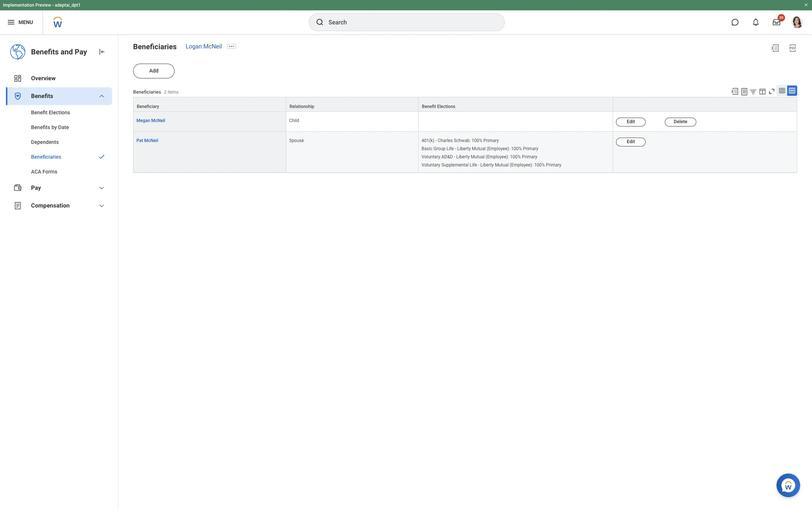 Task type: describe. For each thing, give the bounding box(es) containing it.
Search Workday  search field
[[329, 14, 490, 30]]

chevron down small image for compensation
[[97, 201, 106, 210]]

benefit for benefit elections 'link'
[[31, 110, 48, 115]]

table image
[[779, 87, 787, 94]]

mcneil for logan mcneil
[[204, 43, 222, 50]]

spouse
[[289, 138, 304, 143]]

schwab:
[[454, 138, 471, 143]]

beneficiary button
[[134, 97, 286, 111]]

0 vertical spatial beneficiaries
[[133, 42, 177, 51]]

benefits and pay element
[[31, 47, 91, 57]]

primary inside 401(k) - charles schwab: 100% primary element
[[484, 138, 499, 143]]

adeptai_dpt1
[[55, 3, 81, 8]]

liberty inside voluntary ad&d - liberty mutual  (employee): 100% primary element
[[457, 154, 470, 160]]

items
[[168, 90, 179, 95]]

close environment banner image
[[805, 3, 809, 7]]

benefits and pay
[[31, 47, 87, 56]]

preview
[[35, 3, 51, 8]]

check image
[[97, 153, 106, 161]]

elections for benefit elections 'link'
[[49, 110, 70, 115]]

benefits for benefits and pay
[[31, 47, 59, 56]]

add
[[149, 68, 159, 74]]

(employee): for group
[[487, 146, 511, 151]]

edit for spouse
[[627, 139, 636, 144]]

life for supplemental
[[470, 163, 477, 168]]

overview
[[31, 75, 56, 82]]

elections for benefit elections popup button in the top right of the page
[[438, 104, 456, 109]]

- inside 'element'
[[455, 146, 457, 151]]

edit for child
[[627, 119, 636, 124]]

profile logan mcneil image
[[792, 16, 804, 30]]

401(k)
[[422, 138, 435, 143]]

benefits by date link
[[6, 120, 112, 135]]

benefit elections link
[[6, 105, 112, 120]]

relationship
[[290, 104, 315, 109]]

life for group
[[447, 146, 454, 151]]

voluntary for voluntary supplemental life - liberty mutual  (employee): 100% primary
[[422, 163, 441, 168]]

dependents
[[31, 139, 59, 145]]

- right ad&d at the right of the page
[[454, 154, 456, 160]]

401(k) - charles schwab: 100% primary
[[422, 138, 499, 143]]

items selected list
[[422, 137, 574, 168]]

beneficiaries 2 items
[[133, 89, 179, 95]]

relationship button
[[287, 97, 419, 111]]

voluntary for voluntary ad&d - liberty mutual  (employee): 100% primary
[[422, 154, 441, 160]]

justify image
[[7, 18, 16, 27]]

view printable version (pdf) image
[[789, 44, 798, 53]]

dependents link
[[6, 135, 112, 150]]

30
[[780, 16, 784, 20]]

voluntary supplemental life - liberty mutual  (employee): 100% primary
[[422, 163, 562, 168]]

logan mcneil
[[186, 43, 222, 50]]

child
[[289, 118, 299, 123]]

logan
[[186, 43, 202, 50]]

charles
[[438, 138, 453, 143]]

fullscreen image
[[768, 87, 777, 95]]

benefit elections button
[[419, 97, 613, 111]]

2
[[164, 90, 167, 95]]

beneficiaries inside beneficiaries link
[[31, 154, 61, 160]]



Task type: locate. For each thing, give the bounding box(es) containing it.
search image
[[316, 18, 324, 27]]

1 vertical spatial benefit
[[31, 110, 48, 115]]

mcneil inside megan mcneil link
[[151, 118, 165, 123]]

primary inside basic group life - liberty mutual  (employee): 100% primary 'element'
[[524, 146, 539, 151]]

2 vertical spatial (employee):
[[510, 163, 534, 168]]

1 chevron down small image from the top
[[97, 92, 106, 101]]

1 benefits from the top
[[31, 47, 59, 56]]

0 vertical spatial voluntary
[[422, 154, 441, 160]]

transformation import image
[[97, 47, 106, 56]]

benefits inside the 'benefits' "dropdown button"
[[31, 93, 53, 100]]

beneficiary
[[137, 104, 159, 109]]

task pay image
[[13, 184, 22, 192]]

pay inside dropdown button
[[31, 184, 41, 191]]

mutual down voluntary ad&d - liberty mutual  (employee): 100% primary on the right top of the page
[[495, 163, 509, 168]]

edit inside row
[[627, 139, 636, 144]]

0 vertical spatial benefit elections
[[422, 104, 456, 109]]

1 vertical spatial chevron down small image
[[97, 184, 106, 192]]

1 edit from the top
[[627, 119, 636, 124]]

inbox large image
[[774, 19, 781, 26]]

1 vertical spatial (employee):
[[486, 154, 510, 160]]

mcneil right megan
[[151, 118, 165, 123]]

mcneil inside the pat mcneil link
[[144, 138, 158, 143]]

(employee): inside 'element'
[[487, 146, 511, 151]]

elections
[[438, 104, 456, 109], [49, 110, 70, 115]]

benefit inside 'link'
[[31, 110, 48, 115]]

menu banner
[[0, 0, 813, 34]]

0 vertical spatial mcneil
[[204, 43, 222, 50]]

benefit
[[422, 104, 436, 109], [31, 110, 48, 115]]

401(k) - charles schwab: 100% primary element
[[422, 137, 499, 143]]

elections inside benefit elections popup button
[[438, 104, 456, 109]]

1 horizontal spatial pay
[[75, 47, 87, 56]]

0 vertical spatial elections
[[438, 104, 456, 109]]

menu
[[19, 19, 33, 25]]

liberty inside voluntary supplemental life - liberty mutual  (employee): 100% primary element
[[481, 163, 494, 168]]

2 voluntary from the top
[[422, 163, 441, 168]]

aca
[[31, 169, 41, 175]]

0 vertical spatial liberty
[[458, 146, 471, 151]]

0 horizontal spatial pay
[[31, 184, 41, 191]]

1 vertical spatial edit
[[627, 139, 636, 144]]

3 chevron down small image from the top
[[97, 201, 106, 210]]

row containing beneficiary
[[133, 97, 798, 112]]

beneficiaries up add
[[133, 42, 177, 51]]

pay right and
[[75, 47, 87, 56]]

pay inside "element"
[[75, 47, 87, 56]]

2 benefits from the top
[[31, 93, 53, 100]]

export to excel image
[[731, 87, 740, 95]]

document alt image
[[13, 201, 22, 210]]

logan mcneil link
[[186, 43, 222, 50]]

3 benefits from the top
[[31, 124, 50, 130]]

dashboard image
[[13, 74, 22, 83]]

megan mcneil
[[137, 118, 165, 123]]

megan mcneil link
[[137, 117, 165, 123]]

2 chevron down small image from the top
[[97, 184, 106, 192]]

mutual inside 'element'
[[472, 146, 486, 151]]

pay
[[75, 47, 87, 56], [31, 184, 41, 191]]

edit button for child
[[617, 118, 646, 127]]

benefits for benefits by date
[[31, 124, 50, 130]]

mutual
[[472, 146, 486, 151], [471, 154, 485, 160], [495, 163, 509, 168]]

pat mcneil
[[137, 138, 158, 143]]

pat mcneil link
[[137, 137, 158, 143]]

mcneil right the logan
[[204, 43, 222, 50]]

benefit elections for benefit elections popup button in the top right of the page
[[422, 104, 456, 109]]

date
[[58, 124, 69, 130]]

elections inside benefit elections 'link'
[[49, 110, 70, 115]]

mcneil
[[204, 43, 222, 50], [151, 118, 165, 123], [144, 138, 158, 143]]

benefit for benefit elections popup button in the top right of the page
[[422, 104, 436, 109]]

overview link
[[6, 70, 112, 87]]

edit
[[627, 119, 636, 124], [627, 139, 636, 144]]

2 edit button from the top
[[617, 138, 646, 147]]

2 vertical spatial mutual
[[495, 163, 509, 168]]

voluntary ad&d - liberty mutual  (employee): 100% primary element
[[422, 153, 538, 160]]

navigation pane region
[[0, 34, 118, 509]]

ad&d
[[442, 154, 453, 160]]

benefits inside benefits by date "link"
[[31, 124, 50, 130]]

mutual for group
[[472, 146, 486, 151]]

0 vertical spatial (employee):
[[487, 146, 511, 151]]

- inside menu banner
[[52, 3, 54, 8]]

benefit elections for benefit elections 'link'
[[31, 110, 70, 115]]

voluntary supplemental life - liberty mutual  (employee): 100% primary element
[[422, 161, 562, 168]]

100% inside 'element'
[[512, 146, 522, 151]]

compensation button
[[6, 197, 112, 215]]

liberty down voluntary ad&d - liberty mutual  (employee): 100% primary on the right top of the page
[[481, 163, 494, 168]]

0 vertical spatial life
[[447, 146, 454, 151]]

select to filter grid data image
[[750, 88, 758, 95]]

benefits element
[[6, 105, 112, 179]]

- right 401(k)
[[436, 138, 437, 143]]

chevron down small image for pay
[[97, 184, 106, 192]]

1 vertical spatial voluntary
[[422, 163, 441, 168]]

basic group life - liberty mutual  (employee): 100% primary
[[422, 146, 539, 151]]

life down voluntary ad&d - liberty mutual  (employee): 100% primary on the right top of the page
[[470, 163, 477, 168]]

(employee):
[[487, 146, 511, 151], [486, 154, 510, 160], [510, 163, 534, 168]]

edit inside row
[[627, 119, 636, 124]]

add button
[[133, 64, 175, 78]]

1 vertical spatial benefits
[[31, 93, 53, 100]]

benefits inside benefits and pay "element"
[[31, 47, 59, 56]]

benefit elections
[[422, 104, 456, 109], [31, 110, 70, 115]]

liberty down schwab:
[[458, 146, 471, 151]]

1 vertical spatial beneficiaries
[[133, 89, 161, 95]]

mutual up voluntary ad&d - liberty mutual  (employee): 100% primary element
[[472, 146, 486, 151]]

0 horizontal spatial benefit elections
[[31, 110, 70, 115]]

edit button for spouse
[[617, 138, 646, 147]]

1 horizontal spatial life
[[470, 163, 477, 168]]

1 vertical spatial pay
[[31, 184, 41, 191]]

mcneil right pat in the left of the page
[[144, 138, 158, 143]]

liberty for supplemental
[[481, 163, 494, 168]]

1 edit button from the top
[[617, 118, 646, 127]]

export to worksheets image
[[741, 87, 750, 96]]

2 row from the top
[[133, 112, 798, 132]]

voluntary
[[422, 154, 441, 160], [422, 163, 441, 168]]

delete
[[674, 119, 688, 124]]

benefit inside popup button
[[422, 104, 436, 109]]

pay button
[[6, 179, 112, 197]]

0 horizontal spatial elections
[[49, 110, 70, 115]]

benefits
[[31, 47, 59, 56], [31, 93, 53, 100], [31, 124, 50, 130]]

mutual for supplemental
[[495, 163, 509, 168]]

1 vertical spatial elections
[[49, 110, 70, 115]]

edit row
[[133, 132, 798, 173]]

liberty up supplemental
[[457, 154, 470, 160]]

beneficiaries down dependents
[[31, 154, 61, 160]]

delete button
[[666, 118, 697, 127]]

100%
[[472, 138, 483, 143], [512, 146, 522, 151], [511, 154, 521, 160], [535, 163, 545, 168]]

1 horizontal spatial benefit elections
[[422, 104, 456, 109]]

edit button inside row
[[617, 138, 646, 147]]

group
[[434, 146, 446, 151]]

life
[[447, 146, 454, 151], [470, 163, 477, 168]]

benefits by date
[[31, 124, 69, 130]]

0 vertical spatial benefit
[[422, 104, 436, 109]]

row for menu banner
[[133, 97, 798, 112]]

benefits for benefits
[[31, 93, 53, 100]]

mcneil for megan mcneil
[[151, 118, 165, 123]]

supplemental
[[442, 163, 469, 168]]

- right preview
[[52, 3, 54, 8]]

notifications large image
[[753, 19, 760, 26]]

benefits image
[[13, 92, 22, 101]]

2 vertical spatial mcneil
[[144, 138, 158, 143]]

aca forms link
[[6, 164, 112, 179]]

mutual down basic group life - liberty mutual  (employee): 100% primary
[[471, 154, 485, 160]]

row containing edit
[[133, 112, 798, 132]]

edit button
[[617, 118, 646, 127], [617, 138, 646, 147]]

liberty inside basic group life - liberty mutual  (employee): 100% primary 'element'
[[458, 146, 471, 151]]

menu button
[[0, 10, 43, 34]]

2 edit from the top
[[627, 139, 636, 144]]

benefit elections up charles
[[422, 104, 456, 109]]

row
[[133, 97, 798, 112], [133, 112, 798, 132]]

cell
[[419, 112, 614, 132]]

1 row from the top
[[133, 97, 798, 112]]

chevron down small image inside the pay dropdown button
[[97, 184, 106, 192]]

beneficiaries link
[[6, 150, 112, 164]]

benefit elections up benefits by date
[[31, 110, 70, 115]]

- down voluntary ad&d - liberty mutual  (employee): 100% primary on the right top of the page
[[479, 163, 480, 168]]

and
[[61, 47, 73, 56]]

basic
[[422, 146, 433, 151]]

2 vertical spatial liberty
[[481, 163, 494, 168]]

2 vertical spatial benefits
[[31, 124, 50, 130]]

benefits button
[[6, 87, 112, 105]]

mcneil for pat mcneil
[[144, 138, 158, 143]]

1 horizontal spatial benefit
[[422, 104, 436, 109]]

benefit up 401(k)
[[422, 104, 436, 109]]

2 vertical spatial chevron down small image
[[97, 201, 106, 210]]

elections up charles
[[438, 104, 456, 109]]

1 vertical spatial mcneil
[[151, 118, 165, 123]]

1 vertical spatial edit button
[[617, 138, 646, 147]]

0 vertical spatial edit button
[[617, 118, 646, 127]]

benefits left 'by'
[[31, 124, 50, 130]]

1 vertical spatial life
[[470, 163, 477, 168]]

expand table image
[[789, 87, 797, 94]]

basic group life - liberty mutual  (employee): 100% primary element
[[422, 145, 539, 151]]

beneficiaries
[[133, 42, 177, 51], [133, 89, 161, 95], [31, 154, 61, 160]]

30 button
[[769, 14, 786, 30]]

primary inside voluntary ad&d - liberty mutual  (employee): 100% primary element
[[523, 154, 538, 160]]

2 vertical spatial beneficiaries
[[31, 154, 61, 160]]

0 vertical spatial benefits
[[31, 47, 59, 56]]

chevron down small image
[[97, 92, 106, 101], [97, 184, 106, 192], [97, 201, 106, 210]]

0 vertical spatial pay
[[75, 47, 87, 56]]

benefit up benefits by date
[[31, 110, 48, 115]]

chevron down small image inside the 'benefits' "dropdown button"
[[97, 92, 106, 101]]

chevron down small image for benefits
[[97, 92, 106, 101]]

elections up benefits by date "link"
[[49, 110, 70, 115]]

primary
[[484, 138, 499, 143], [524, 146, 539, 151], [523, 154, 538, 160], [547, 163, 562, 168]]

life inside 'element'
[[447, 146, 454, 151]]

toolbar
[[728, 86, 798, 97]]

megan
[[137, 118, 150, 123]]

voluntary ad&d - liberty mutual  (employee): 100% primary
[[422, 154, 538, 160]]

by
[[52, 124, 57, 130]]

0 vertical spatial chevron down small image
[[97, 92, 106, 101]]

benefits down overview
[[31, 93, 53, 100]]

pay down aca
[[31, 184, 41, 191]]

0 horizontal spatial life
[[447, 146, 454, 151]]

row for navigation pane region
[[133, 112, 798, 132]]

0 vertical spatial edit
[[627, 119, 636, 124]]

compensation
[[31, 202, 70, 209]]

1 voluntary from the top
[[422, 154, 441, 160]]

1 horizontal spatial elections
[[438, 104, 456, 109]]

pat
[[137, 138, 143, 143]]

(employee): for supplemental
[[510, 163, 534, 168]]

life up ad&d at the right of the page
[[447, 146, 454, 151]]

0 vertical spatial mutual
[[472, 146, 486, 151]]

benefit elections inside 'link'
[[31, 110, 70, 115]]

export to excel image
[[771, 44, 780, 53]]

primary inside voluntary supplemental life - liberty mutual  (employee): 100% primary element
[[547, 163, 562, 168]]

chevron down small image inside compensation dropdown button
[[97, 201, 106, 210]]

- down '401(k) - charles schwab: 100% primary'
[[455, 146, 457, 151]]

beneficiaries up beneficiary
[[133, 89, 161, 95]]

benefits left and
[[31, 47, 59, 56]]

liberty
[[458, 146, 471, 151], [457, 154, 470, 160], [481, 163, 494, 168]]

1 vertical spatial mutual
[[471, 154, 485, 160]]

0 horizontal spatial benefit
[[31, 110, 48, 115]]

aca forms
[[31, 169, 57, 175]]

implementation
[[3, 3, 34, 8]]

liberty for group
[[458, 146, 471, 151]]

1 vertical spatial benefit elections
[[31, 110, 70, 115]]

-
[[52, 3, 54, 8], [436, 138, 437, 143], [455, 146, 457, 151], [454, 154, 456, 160], [479, 163, 480, 168]]

forms
[[43, 169, 57, 175]]

implementation preview -   adeptai_dpt1
[[3, 3, 81, 8]]

1 vertical spatial liberty
[[457, 154, 470, 160]]

benefit elections inside popup button
[[422, 104, 456, 109]]

click to view/edit grid preferences image
[[759, 87, 767, 95]]



Task type: vqa. For each thing, say whether or not it's contained in the screenshot.
chevron down small image for Benefits
yes



